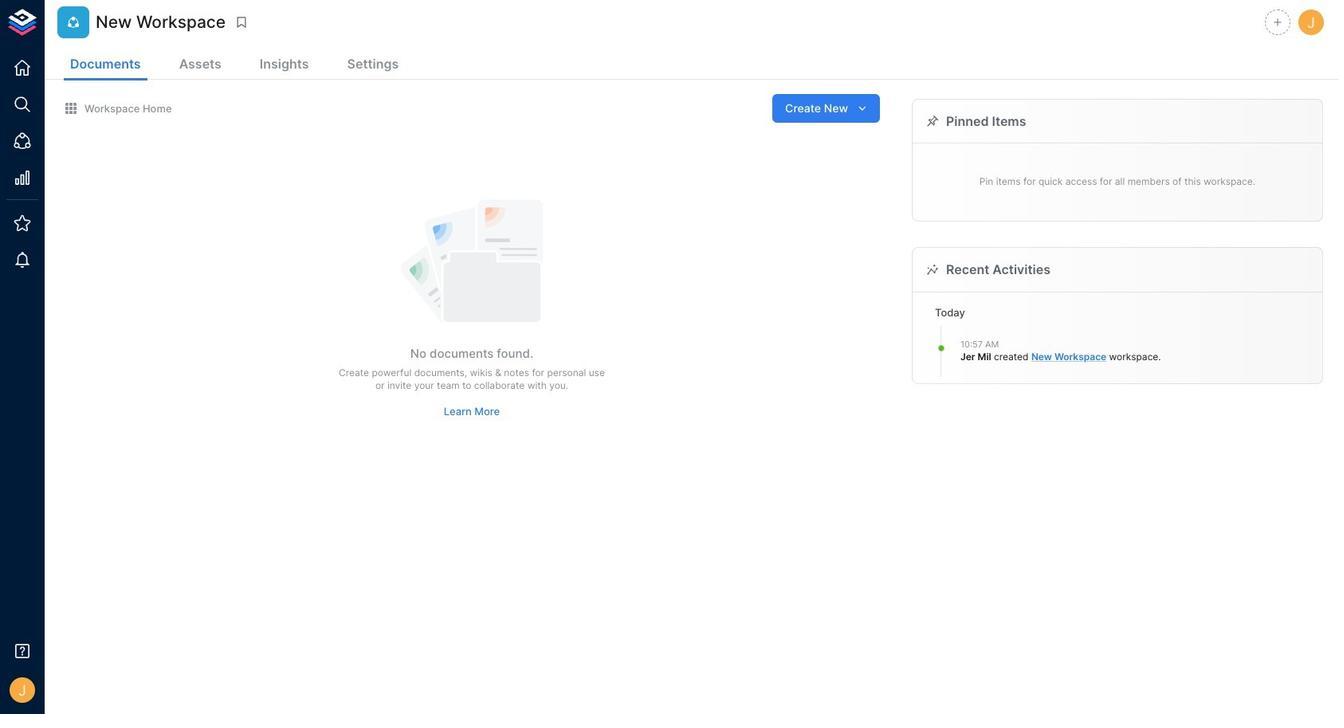 Task type: describe. For each thing, give the bounding box(es) containing it.
bookmark image
[[235, 15, 249, 30]]



Task type: vqa. For each thing, say whether or not it's contained in the screenshot.
Bookmark icon
yes



